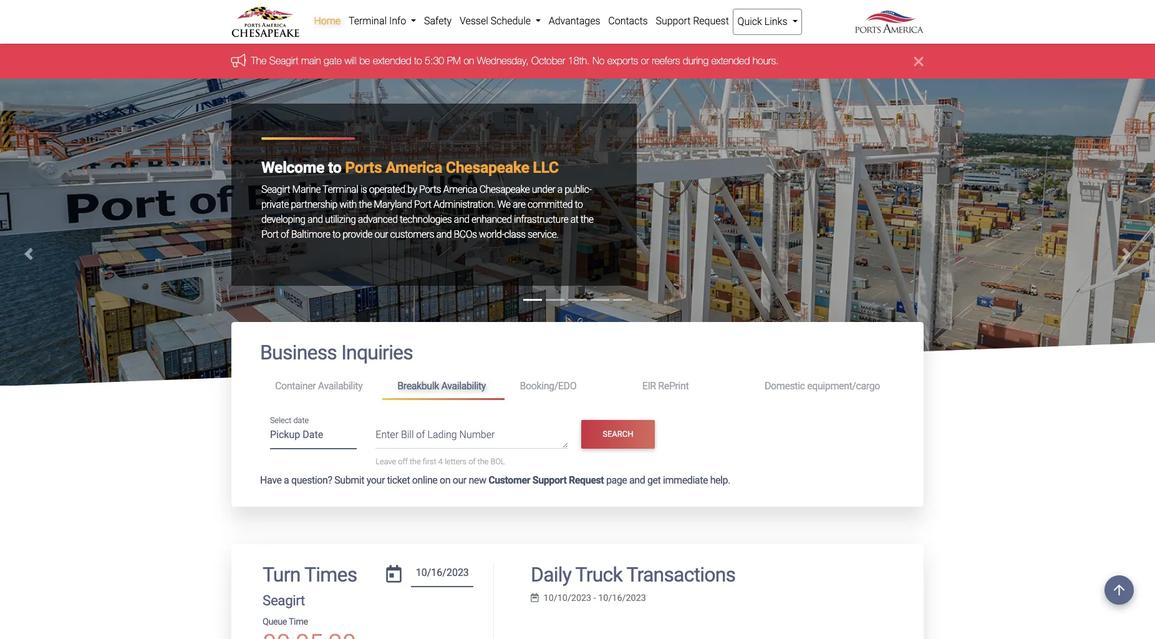 Task type: locate. For each thing, give the bounding box(es) containing it.
1 vertical spatial seagirt
[[262, 184, 290, 195]]

equipment/cargo
[[808, 380, 881, 392]]

terminal info
[[349, 15, 409, 27]]

support right the customer
[[533, 474, 567, 486]]

extended right during
[[712, 55, 751, 66]]

on
[[464, 55, 475, 66], [440, 474, 451, 486]]

18th.
[[569, 55, 590, 66]]

4
[[439, 457, 443, 466]]

letters
[[445, 457, 467, 466]]

1 vertical spatial of
[[417, 429, 425, 441]]

terminal up with
[[323, 184, 358, 195]]

enter
[[376, 429, 399, 441]]

developing
[[262, 213, 306, 225]]

1 availability from the left
[[318, 380, 363, 392]]

Select date text field
[[270, 425, 357, 450]]

on down 4
[[440, 474, 451, 486]]

to left 5:30
[[415, 55, 423, 66]]

to
[[415, 55, 423, 66], [328, 159, 342, 177], [575, 198, 583, 210], [333, 228, 341, 240]]

submit
[[335, 474, 365, 486]]

to down utilizing
[[333, 228, 341, 240]]

request
[[694, 15, 730, 27], [569, 474, 604, 486]]

turn
[[263, 563, 301, 586]]

availability
[[318, 380, 363, 392], [442, 380, 486, 392]]

0 vertical spatial america
[[386, 159, 443, 177]]

a right under
[[558, 184, 563, 195]]

1 horizontal spatial availability
[[442, 380, 486, 392]]

0 vertical spatial ports
[[345, 159, 382, 177]]

1 horizontal spatial extended
[[712, 55, 751, 66]]

close image
[[915, 54, 924, 69]]

0 horizontal spatial availability
[[318, 380, 363, 392]]

of right bill
[[417, 429, 425, 441]]

business
[[260, 341, 337, 365]]

0 horizontal spatial support
[[533, 474, 567, 486]]

availability down business inquiries
[[318, 380, 363, 392]]

bullhorn image
[[232, 54, 252, 67]]

seagirt inside "seagirt marine terminal is operated by ports america chesapeake under a public- private partnership with the maryland port administration.                         we are committed to developing and utilizing advanced technologies and enhanced infrastructure at the port of baltimore to provide                         our customers and bcos world-class service."
[[262, 184, 290, 195]]

0 vertical spatial of
[[281, 228, 289, 240]]

class
[[505, 228, 526, 240]]

bol
[[491, 457, 505, 466]]

and
[[308, 213, 323, 225], [454, 213, 470, 225], [437, 228, 452, 240], [630, 474, 646, 486]]

1 horizontal spatial port
[[415, 198, 432, 210]]

1 vertical spatial america
[[443, 184, 478, 195]]

1 horizontal spatial ports
[[419, 184, 441, 195]]

of right letters
[[469, 457, 476, 466]]

of down developing
[[281, 228, 289, 240]]

None text field
[[412, 563, 474, 587]]

0 horizontal spatial of
[[281, 228, 289, 240]]

bill
[[401, 429, 414, 441]]

daily truck transactions
[[531, 563, 736, 586]]

america up by
[[386, 159, 443, 177]]

the left bol
[[478, 457, 489, 466]]

chesapeake
[[446, 159, 530, 177], [480, 184, 530, 195]]

customer support request link
[[489, 474, 604, 486]]

0 horizontal spatial our
[[375, 228, 388, 240]]

provide
[[343, 228, 373, 240]]

seagirt for seagirt
[[263, 592, 305, 609]]

seagirt up private
[[262, 184, 290, 195]]

1 extended from the left
[[373, 55, 412, 66]]

a
[[558, 184, 563, 195], [284, 474, 289, 486]]

our
[[375, 228, 388, 240], [453, 474, 467, 486]]

port
[[415, 198, 432, 210], [262, 228, 279, 240]]

our left new
[[453, 474, 467, 486]]

port down developing
[[262, 228, 279, 240]]

leave off the first 4 letters of the bol
[[376, 457, 505, 466]]

request left page
[[569, 474, 604, 486]]

0 vertical spatial request
[[694, 15, 730, 27]]

the right off
[[410, 457, 421, 466]]

search button
[[582, 420, 655, 449]]

and left get
[[630, 474, 646, 486]]

on right pm
[[464, 55, 475, 66]]

advantages link
[[545, 9, 605, 34]]

0 vertical spatial support
[[656, 15, 691, 27]]

customers
[[390, 228, 434, 240]]

ports right by
[[419, 184, 441, 195]]

0 vertical spatial our
[[375, 228, 388, 240]]

enter bill of lading number
[[376, 429, 495, 441]]

lading
[[428, 429, 457, 441]]

0 horizontal spatial extended
[[373, 55, 412, 66]]

request left quick
[[694, 15, 730, 27]]

2 vertical spatial of
[[469, 457, 476, 466]]

technologies
[[400, 213, 452, 225]]

container availability
[[275, 380, 363, 392]]

support request link
[[652, 9, 734, 34]]

ticket
[[387, 474, 410, 486]]

search
[[603, 429, 634, 439]]

online
[[412, 474, 438, 486]]

1 vertical spatial on
[[440, 474, 451, 486]]

extended right be
[[373, 55, 412, 66]]

1 vertical spatial ports
[[419, 184, 441, 195]]

eir reprint link
[[628, 375, 750, 398]]

container
[[275, 380, 316, 392]]

the seagirt main gate will be extended to 5:30 pm on wednesday, october 18th.  no exports or reefers during extended hours.
[[252, 55, 780, 66]]

1 horizontal spatial on
[[464, 55, 475, 66]]

page
[[607, 474, 628, 486]]

the seagirt main gate will be extended to 5:30 pm on wednesday, october 18th.  no exports or reefers during extended hours. link
[[252, 55, 780, 66]]

0 horizontal spatial ports
[[345, 159, 382, 177]]

0 vertical spatial seagirt
[[270, 55, 299, 66]]

number
[[460, 429, 495, 441]]

queue
[[263, 617, 287, 627]]

0 horizontal spatial on
[[440, 474, 451, 486]]

Enter Bill of Lading Number text field
[[376, 428, 569, 449]]

2 vertical spatial seagirt
[[263, 592, 305, 609]]

1 horizontal spatial america
[[443, 184, 478, 195]]

1 vertical spatial terminal
[[323, 184, 358, 195]]

1 vertical spatial chesapeake
[[480, 184, 530, 195]]

times
[[305, 563, 357, 586]]

america inside "seagirt marine terminal is operated by ports america chesapeake under a public- private partnership with the maryland port administration.                         we are committed to developing and utilizing advanced technologies and enhanced infrastructure at the port of baltimore to provide                         our customers and bcos world-class service."
[[443, 184, 478, 195]]

chesapeake inside "seagirt marine terminal is operated by ports america chesapeake under a public- private partnership with the maryland port administration.                         we are committed to developing and utilizing advanced technologies and enhanced infrastructure at the port of baltimore to provide                         our customers and bcos world-class service."
[[480, 184, 530, 195]]

1 vertical spatial request
[[569, 474, 604, 486]]

1 vertical spatial support
[[533, 474, 567, 486]]

of
[[281, 228, 289, 240], [417, 429, 425, 441], [469, 457, 476, 466]]

a inside "seagirt marine terminal is operated by ports america chesapeake under a public- private partnership with the maryland port administration.                         we are committed to developing and utilizing advanced technologies and enhanced infrastructure at the port of baltimore to provide                         our customers and bcos world-class service."
[[558, 184, 563, 195]]

immediate
[[663, 474, 708, 486]]

1 horizontal spatial our
[[453, 474, 467, 486]]

1 horizontal spatial request
[[694, 15, 730, 27]]

seagirt
[[270, 55, 299, 66], [262, 184, 290, 195], [263, 592, 305, 609]]

have
[[260, 474, 282, 486]]

0 vertical spatial port
[[415, 198, 432, 210]]

committed
[[528, 198, 573, 210]]

0 horizontal spatial a
[[284, 474, 289, 486]]

1 horizontal spatial a
[[558, 184, 563, 195]]

seagirt up queue time
[[263, 592, 305, 609]]

terminal left info
[[349, 15, 387, 27]]

main content
[[222, 322, 934, 639]]

calendar day image
[[387, 565, 402, 583]]

help.
[[711, 474, 731, 486]]

0 horizontal spatial request
[[569, 474, 604, 486]]

support up reefers
[[656, 15, 691, 27]]

date
[[294, 416, 309, 425]]

reprint
[[659, 380, 689, 392]]

a right have
[[284, 474, 289, 486]]

seagirt inside alert
[[270, 55, 299, 66]]

1 vertical spatial our
[[453, 474, 467, 486]]

new
[[469, 474, 487, 486]]

quick
[[738, 16, 763, 27]]

1 vertical spatial port
[[262, 228, 279, 240]]

schedule
[[491, 15, 531, 27]]

transactions
[[627, 563, 736, 586]]

availability right breakbulk
[[442, 380, 486, 392]]

to inside alert
[[415, 55, 423, 66]]

5:30
[[425, 55, 445, 66]]

0 horizontal spatial port
[[262, 228, 279, 240]]

marine
[[292, 184, 321, 195]]

port up technologies
[[415, 198, 432, 210]]

llc
[[533, 159, 559, 177]]

the seagirt main gate will be extended to 5:30 pm on wednesday, october 18th.  no exports or reefers during extended hours. alert
[[0, 44, 1156, 79]]

seagirt right the
[[270, 55, 299, 66]]

america
[[386, 159, 443, 177], [443, 184, 478, 195]]

select date
[[270, 416, 309, 425]]

ports
[[345, 159, 382, 177], [419, 184, 441, 195]]

extended
[[373, 55, 412, 66], [712, 55, 751, 66]]

1 horizontal spatial of
[[417, 429, 425, 441]]

2 availability from the left
[[442, 380, 486, 392]]

our down advanced
[[375, 228, 388, 240]]

pm
[[448, 55, 462, 66]]

time
[[289, 617, 308, 627]]

vessel schedule link
[[456, 9, 545, 34]]

contacts link
[[605, 9, 652, 34]]

ports up 'is' at the top left of page
[[345, 159, 382, 177]]

0 vertical spatial a
[[558, 184, 563, 195]]

0 vertical spatial on
[[464, 55, 475, 66]]

baltimore
[[291, 228, 331, 240]]

booking/edo link
[[505, 375, 628, 398]]

to up with
[[328, 159, 342, 177]]

america up administration.
[[443, 184, 478, 195]]

booking/edo
[[520, 380, 577, 392]]



Task type: describe. For each thing, give the bounding box(es) containing it.
our inside main content
[[453, 474, 467, 486]]

bcos
[[454, 228, 477, 240]]

are
[[513, 198, 526, 210]]

private
[[262, 198, 289, 210]]

breakbulk
[[398, 380, 439, 392]]

our inside "seagirt marine terminal is operated by ports america chesapeake under a public- private partnership with the maryland port administration.                         we are committed to developing and utilizing advanced technologies and enhanced infrastructure at the port of baltimore to provide                         our customers and bcos world-class service."
[[375, 228, 388, 240]]

off
[[398, 457, 408, 466]]

eir reprint
[[643, 380, 689, 392]]

is
[[361, 184, 367, 195]]

0 vertical spatial terminal
[[349, 15, 387, 27]]

ports inside "seagirt marine terminal is operated by ports america chesapeake under a public- private partnership with the maryland port administration.                         we are committed to developing and utilizing advanced technologies and enhanced infrastructure at the port of baltimore to provide                         our customers and bcos world-class service."
[[419, 184, 441, 195]]

exports
[[608, 55, 639, 66]]

first
[[423, 457, 437, 466]]

availability for breakbulk availability
[[442, 380, 486, 392]]

calendar week image
[[531, 594, 539, 603]]

leave
[[376, 457, 396, 466]]

2 horizontal spatial of
[[469, 457, 476, 466]]

10/10/2023 - 10/16/2023
[[544, 593, 647, 604]]

infrastructure
[[514, 213, 569, 225]]

or
[[642, 55, 650, 66]]

queue time
[[263, 617, 308, 627]]

links
[[765, 16, 788, 27]]

during
[[684, 55, 709, 66]]

domestic
[[765, 380, 806, 392]]

2 extended from the left
[[712, 55, 751, 66]]

on inside main content
[[440, 474, 451, 486]]

and left bcos
[[437, 228, 452, 240]]

reefers
[[653, 55, 681, 66]]

maryland
[[374, 198, 412, 210]]

turn times
[[263, 563, 357, 586]]

home link
[[310, 9, 345, 34]]

inquiries
[[342, 341, 413, 365]]

safety link
[[420, 9, 456, 34]]

daily
[[531, 563, 572, 586]]

at
[[571, 213, 579, 225]]

0 vertical spatial chesapeake
[[446, 159, 530, 177]]

10/16/2023
[[599, 593, 647, 604]]

and inside main content
[[630, 474, 646, 486]]

vessel schedule
[[460, 15, 534, 27]]

world-
[[479, 228, 505, 240]]

support inside main content
[[533, 474, 567, 486]]

safety
[[424, 15, 452, 27]]

the right at
[[581, 213, 594, 225]]

info
[[389, 15, 406, 27]]

and down partnership
[[308, 213, 323, 225]]

contacts
[[609, 15, 648, 27]]

advantages
[[549, 15, 601, 27]]

breakbulk availability
[[398, 380, 486, 392]]

of inside "seagirt marine terminal is operated by ports america chesapeake under a public- private partnership with the maryland port administration.                         we are committed to developing and utilizing advanced technologies and enhanced infrastructure at the port of baltimore to provide                         our customers and bcos world-class service."
[[281, 228, 289, 240]]

the down 'is' at the top left of page
[[359, 198, 372, 210]]

wednesday,
[[478, 55, 529, 66]]

seagirt for seagirt marine terminal is operated by ports america chesapeake under a public- private partnership with the maryland port administration.                         we are committed to developing and utilizing advanced technologies and enhanced infrastructure at the port of baltimore to provide                         our customers and bcos world-class service.
[[262, 184, 290, 195]]

request inside support request link
[[694, 15, 730, 27]]

terminal info link
[[345, 9, 420, 34]]

home
[[314, 15, 341, 27]]

ports america chesapeake image
[[0, 79, 1156, 580]]

under
[[532, 184, 556, 195]]

quick links
[[738, 16, 790, 27]]

have a question? submit your ticket online on our new customer support request page and get immediate help.
[[260, 474, 731, 486]]

1 horizontal spatial support
[[656, 15, 691, 27]]

go to top image
[[1105, 575, 1135, 605]]

partnership
[[291, 198, 338, 210]]

no
[[593, 55, 605, 66]]

be
[[360, 55, 371, 66]]

welcome
[[262, 159, 325, 177]]

business inquiries
[[260, 341, 413, 365]]

truck
[[576, 563, 623, 586]]

availability for container availability
[[318, 380, 363, 392]]

main
[[302, 55, 322, 66]]

1 vertical spatial a
[[284, 474, 289, 486]]

your
[[367, 474, 385, 486]]

on inside alert
[[464, 55, 475, 66]]

operated
[[369, 184, 406, 195]]

quick links link
[[734, 9, 803, 35]]

request inside main content
[[569, 474, 604, 486]]

service.
[[528, 228, 559, 240]]

support request
[[656, 15, 730, 27]]

vessel
[[460, 15, 489, 27]]

10/10/2023
[[544, 593, 592, 604]]

customer
[[489, 474, 531, 486]]

october
[[532, 55, 566, 66]]

gate
[[324, 55, 342, 66]]

utilizing
[[325, 213, 356, 225]]

0 horizontal spatial america
[[386, 159, 443, 177]]

enhanced
[[472, 213, 512, 225]]

administration.
[[434, 198, 495, 210]]

domestic equipment/cargo
[[765, 380, 881, 392]]

advanced
[[358, 213, 398, 225]]

breakbulk availability link
[[383, 375, 505, 400]]

eir
[[643, 380, 657, 392]]

container availability link
[[260, 375, 383, 398]]

to down public-
[[575, 198, 583, 210]]

-
[[594, 593, 597, 604]]

terminal inside "seagirt marine terminal is operated by ports america chesapeake under a public- private partnership with the maryland port administration.                         we are committed to developing and utilizing advanced technologies and enhanced infrastructure at the port of baltimore to provide                         our customers and bcos world-class service."
[[323, 184, 358, 195]]

will
[[345, 55, 357, 66]]

hours.
[[754, 55, 780, 66]]

and down administration.
[[454, 213, 470, 225]]

the
[[252, 55, 267, 66]]

seagirt marine terminal is operated by ports america chesapeake under a public- private partnership with the maryland port administration.                         we are committed to developing and utilizing advanced technologies and enhanced infrastructure at the port of baltimore to provide                         our customers and bcos world-class service.
[[262, 184, 594, 240]]

main content containing business inquiries
[[222, 322, 934, 639]]



Task type: vqa. For each thing, say whether or not it's contained in the screenshot.
the "The Seagirt main gate will be extended to 5:30 PM on Wednesday, October 18th.  No exports or reefers during extended hours." alert
yes



